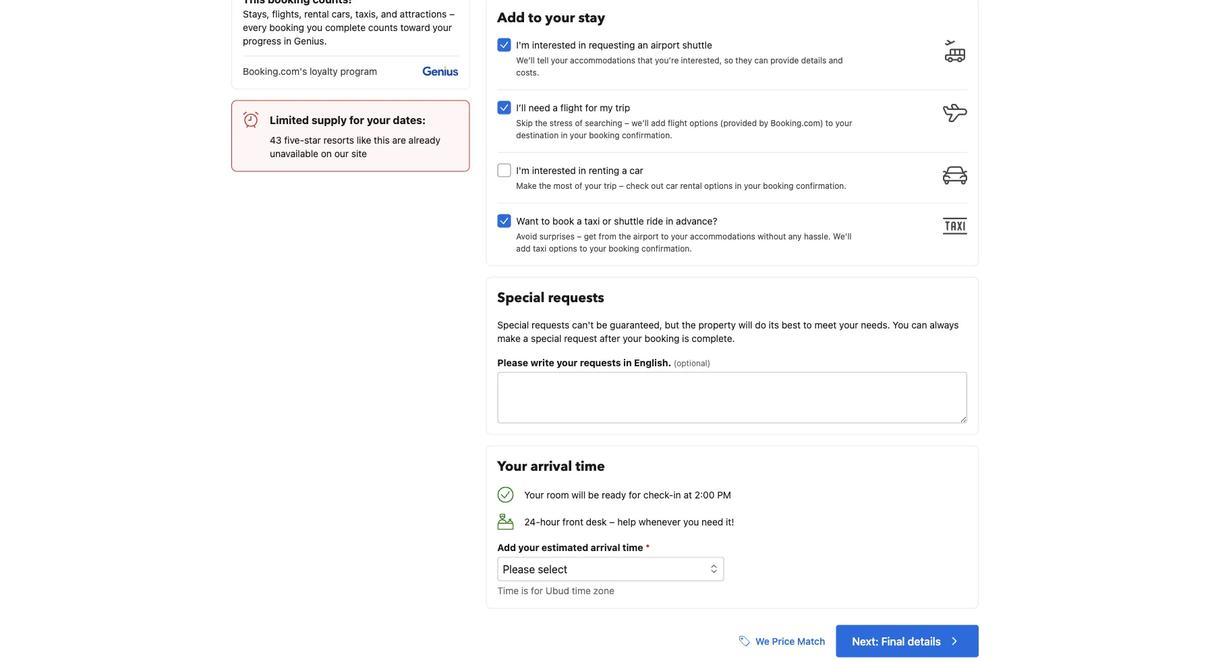 Task type: locate. For each thing, give the bounding box(es) containing it.
0 vertical spatial arrival
[[531, 457, 572, 476]]

need
[[529, 102, 550, 113], [702, 516, 724, 527]]

every
[[243, 21, 267, 33]]

requests inside special requests can't be guaranteed, but the property will do its best to meet your needs. you can always make a special request after your booking is complete.
[[532, 319, 570, 330]]

0 vertical spatial details
[[802, 56, 827, 65]]

the right from
[[619, 232, 631, 241]]

can't
[[572, 319, 594, 330]]

airport down ride
[[634, 232, 659, 241]]

make the most of your trip – check out car rental options in your booking confirmation.
[[516, 181, 847, 191]]

trip down renting
[[604, 181, 617, 191]]

i'm
[[516, 39, 530, 50], [516, 165, 530, 176]]

costs.
[[516, 68, 539, 77]]

airport up you're
[[651, 39, 680, 50]]

2 vertical spatial confirmation.
[[642, 244, 692, 253]]

rental right out
[[681, 181, 702, 191]]

and up counts
[[381, 8, 397, 19]]

to inside skip the stress of searching – we'll add flight options (provided by booking.com) to your destination in your booking confirmation.
[[826, 119, 834, 128]]

0 horizontal spatial add
[[516, 244, 531, 253]]

booking.com)
[[771, 119, 824, 128]]

rental left 'cars,'
[[304, 8, 329, 19]]

accommodations down 'requesting'
[[570, 56, 636, 65]]

1 vertical spatial options
[[705, 181, 733, 191]]

1 vertical spatial your
[[525, 489, 544, 500]]

(optional)
[[674, 358, 711, 368]]

details
[[802, 56, 827, 65], [908, 635, 941, 648]]

0 vertical spatial need
[[529, 102, 550, 113]]

group
[[498, 33, 973, 255]]

be inside special requests can't be guaranteed, but the property will do its best to meet your needs. you can always make a special request after your booking is complete.
[[597, 319, 608, 330]]

will right room
[[572, 489, 586, 500]]

your left room
[[525, 489, 544, 500]]

1 horizontal spatial will
[[739, 319, 753, 330]]

in down stress
[[561, 131, 568, 140]]

check
[[626, 181, 649, 191]]

0 horizontal spatial rental
[[304, 8, 329, 19]]

booking down searching
[[589, 131, 620, 140]]

2 vertical spatial time
[[572, 585, 591, 596]]

like
[[357, 134, 371, 145]]

estimated
[[542, 542, 589, 553]]

interested up tell
[[532, 39, 576, 50]]

skip
[[516, 119, 533, 128]]

get
[[584, 232, 597, 241]]

be
[[597, 319, 608, 330], [588, 489, 599, 500]]

they
[[736, 56, 752, 65]]

star
[[304, 134, 321, 145]]

in left english.
[[624, 357, 632, 368]]

room
[[547, 489, 569, 500]]

add for add to your stay
[[498, 9, 525, 27]]

1 vertical spatial time
[[623, 542, 643, 553]]

your down stress
[[570, 131, 587, 140]]

your up 24-
[[498, 457, 527, 476]]

1 horizontal spatial and
[[829, 56, 843, 65]]

add
[[498, 9, 525, 27], [498, 542, 516, 553]]

requests up can't
[[548, 289, 604, 307]]

0 vertical spatial of
[[575, 119, 583, 128]]

1 horizontal spatial need
[[702, 516, 724, 527]]

1 horizontal spatial can
[[912, 319, 928, 330]]

special
[[498, 289, 545, 307], [498, 319, 529, 330]]

is right time
[[522, 585, 529, 596]]

– right "attractions"
[[449, 8, 455, 19]]

can right you
[[912, 319, 928, 330]]

0 vertical spatial add
[[651, 119, 666, 128]]

1 horizontal spatial accommodations
[[690, 232, 756, 241]]

will
[[739, 319, 753, 330], [572, 489, 586, 500]]

your down renting
[[585, 181, 602, 191]]

the up destination at the top left
[[535, 119, 548, 128]]

can inside special requests can't be guaranteed, but the property will do its best to meet your needs. you can always make a special request after your booking is complete.
[[912, 319, 928, 330]]

taxi left 'or'
[[585, 215, 600, 226]]

your down "attractions"
[[433, 21, 452, 33]]

time is for ubud time zone
[[498, 585, 615, 596]]

details right provide
[[802, 56, 827, 65]]

of for renting
[[575, 181, 583, 191]]

0 horizontal spatial taxi
[[533, 244, 547, 253]]

be left ready
[[588, 489, 599, 500]]

0 vertical spatial will
[[739, 319, 753, 330]]

1 special from the top
[[498, 289, 545, 307]]

that
[[638, 56, 653, 65]]

site
[[351, 148, 367, 159]]

will inside special requests can't be guaranteed, but the property will do its best to meet your needs. you can always make a special request after your booking is complete.
[[739, 319, 753, 330]]

2 special from the top
[[498, 319, 529, 330]]

the inside special requests can't be guaranteed, but the property will do its best to meet your needs. you can always make a special request after your booking is complete.
[[682, 319, 696, 330]]

details inside button
[[908, 635, 941, 648]]

renting
[[589, 165, 620, 176]]

be for ready
[[588, 489, 599, 500]]

your down get in the left top of the page
[[590, 244, 607, 253]]

arrival up room
[[531, 457, 572, 476]]

flight up stress
[[561, 102, 583, 113]]

1 horizontal spatial car
[[666, 181, 678, 191]]

0 vertical spatial can
[[755, 56, 768, 65]]

time for zone
[[572, 585, 591, 596]]

i'm interested in requesting an airport shuttle
[[516, 39, 713, 50]]

0 vertical spatial accommodations
[[570, 56, 636, 65]]

but
[[665, 319, 680, 330]]

your right tell
[[551, 56, 568, 65]]

0 horizontal spatial is
[[522, 585, 529, 596]]

1 vertical spatial special
[[498, 319, 529, 330]]

booking down but
[[645, 333, 680, 344]]

1 add from the top
[[498, 9, 525, 27]]

please write your requests in english. (optional)
[[498, 357, 711, 368]]

whenever
[[639, 516, 681, 527]]

None text field
[[498, 372, 968, 424]]

0 horizontal spatial car
[[630, 165, 644, 176]]

1 vertical spatial can
[[912, 319, 928, 330]]

options inside avoid surprises – get from the airport to your accommodations without any hassle. we'll add taxi options to your booking confirmation.
[[549, 244, 577, 253]]

interested up most
[[532, 165, 576, 176]]

dates:
[[393, 113, 426, 126]]

0 horizontal spatial arrival
[[531, 457, 572, 476]]

1 horizontal spatial add
[[651, 119, 666, 128]]

details right final
[[908, 635, 941, 648]]

need left it!
[[702, 516, 724, 527]]

for
[[585, 102, 598, 113], [349, 113, 364, 126], [629, 489, 641, 500], [531, 585, 543, 596]]

i'm up the 'make'
[[516, 165, 530, 176]]

a right book
[[577, 215, 582, 226]]

you down at
[[684, 516, 699, 527]]

confirmation. down ride
[[642, 244, 692, 253]]

for up like
[[349, 113, 364, 126]]

add down avoid
[[516, 244, 531, 253]]

requests down after
[[580, 357, 621, 368]]

2 i'm from the top
[[516, 165, 530, 176]]

special inside special requests can't be guaranteed, but the property will do its best to meet your needs. you can always make a special request after your booking is complete.
[[498, 319, 529, 330]]

your right the booking.com)
[[836, 119, 853, 128]]

i'll need a flight for my trip
[[516, 102, 630, 113]]

1 horizontal spatial flight
[[668, 119, 688, 128]]

0 vertical spatial add
[[498, 9, 525, 27]]

booking inside special requests can't be guaranteed, but the property will do its best to meet your needs. you can always make a special request after your booking is complete.
[[645, 333, 680, 344]]

interested for renting
[[532, 165, 576, 176]]

accommodations down advance?
[[690, 232, 756, 241]]

1 horizontal spatial arrival
[[591, 542, 620, 553]]

time
[[576, 457, 605, 476], [623, 542, 643, 553], [572, 585, 591, 596]]

0 vertical spatial special
[[498, 289, 545, 307]]

1 vertical spatial interested
[[532, 165, 576, 176]]

need right i'll
[[529, 102, 550, 113]]

your for your room will be ready for check-in at 2:00 pm
[[525, 489, 544, 500]]

rental
[[304, 8, 329, 19], [681, 181, 702, 191]]

2:00 pm
[[695, 489, 732, 500]]

1 vertical spatial you
[[684, 516, 699, 527]]

arrival
[[531, 457, 572, 476], [591, 542, 620, 553]]

1 vertical spatial need
[[702, 516, 724, 527]]

of down i'll need a flight for my trip
[[575, 119, 583, 128]]

0 vertical spatial interested
[[532, 39, 576, 50]]

1 vertical spatial of
[[575, 181, 583, 191]]

to down get in the left top of the page
[[580, 244, 587, 253]]

blue genius logo image
[[423, 66, 458, 76], [423, 66, 458, 76]]

interested,
[[681, 56, 722, 65]]

add for add your estimated arrival time *
[[498, 542, 516, 553]]

time left *
[[623, 542, 643, 553]]

confirmation. up hassle.
[[796, 181, 847, 191]]

2 of from the top
[[575, 181, 583, 191]]

hour
[[540, 516, 560, 527]]

toward
[[400, 21, 430, 33]]

zone
[[594, 585, 615, 596]]

airport inside avoid surprises – get from the airport to your accommodations without any hassle. we'll add taxi options to your booking confirmation.
[[634, 232, 659, 241]]

– left the we'll
[[625, 119, 629, 128]]

confirmation. inside avoid surprises – get from the airport to your accommodations without any hassle. we'll add taxi options to your booking confirmation.
[[642, 244, 692, 253]]

to right the booking.com)
[[826, 119, 834, 128]]

the right but
[[682, 319, 696, 330]]

0 vertical spatial time
[[576, 457, 605, 476]]

booking
[[269, 21, 304, 33], [589, 131, 620, 140], [763, 181, 794, 191], [609, 244, 639, 253], [645, 333, 680, 344]]

2 vertical spatial options
[[549, 244, 577, 253]]

your up without
[[744, 181, 761, 191]]

0 vertical spatial you
[[307, 21, 323, 33]]

add up we'll
[[498, 9, 525, 27]]

1 vertical spatial car
[[666, 181, 678, 191]]

0 horizontal spatial and
[[381, 8, 397, 19]]

0 vertical spatial your
[[498, 457, 527, 476]]

to
[[529, 9, 542, 27], [826, 119, 834, 128], [541, 215, 550, 226], [661, 232, 669, 241], [580, 244, 587, 253], [804, 319, 812, 330]]

1 vertical spatial details
[[908, 635, 941, 648]]

1 vertical spatial flight
[[668, 119, 688, 128]]

request
[[564, 333, 597, 344]]

final
[[882, 635, 905, 648]]

details inside we'll tell your accommodations that you're interested, so they can provide details and costs.
[[802, 56, 827, 65]]

– left help
[[610, 516, 615, 527]]

0 horizontal spatial can
[[755, 56, 768, 65]]

0 vertical spatial be
[[597, 319, 608, 330]]

0 vertical spatial is
[[682, 333, 689, 344]]

1 vertical spatial i'm
[[516, 165, 530, 176]]

special
[[531, 333, 562, 344]]

booking inside stays, flights, rental cars, taxis, and attractions – every booking you complete counts toward your progress in genius.
[[269, 21, 304, 33]]

genius.
[[294, 35, 327, 46]]

requests up special
[[532, 319, 570, 330]]

of right most
[[575, 181, 583, 191]]

special for special requests
[[498, 289, 545, 307]]

in left genius.
[[284, 35, 292, 46]]

car right out
[[666, 181, 678, 191]]

flight right the we'll
[[668, 119, 688, 128]]

0 vertical spatial confirmation.
[[622, 131, 673, 140]]

in right ride
[[666, 215, 674, 226]]

and
[[381, 8, 397, 19], [829, 56, 843, 65]]

is up (optional)
[[682, 333, 689, 344]]

0 vertical spatial and
[[381, 8, 397, 19]]

make
[[498, 333, 521, 344]]

you up genius.
[[307, 21, 323, 33]]

add up time
[[498, 542, 516, 553]]

1 vertical spatial airport
[[634, 232, 659, 241]]

to down ride
[[661, 232, 669, 241]]

your up this
[[367, 113, 391, 126]]

accommodations
[[570, 56, 636, 65], [690, 232, 756, 241]]

stays,
[[243, 8, 270, 19]]

1 i'm from the top
[[516, 39, 530, 50]]

to right best
[[804, 319, 812, 330]]

for left ubud
[[531, 585, 543, 596]]

add inside skip the stress of searching – we'll add flight options (provided by booking.com) to your destination in your booking confirmation.
[[651, 119, 666, 128]]

2 interested from the top
[[532, 165, 576, 176]]

1 vertical spatial add
[[516, 244, 531, 253]]

of inside skip the stress of searching – we'll add flight options (provided by booking.com) to your destination in your booking confirmation.
[[575, 119, 583, 128]]

1 horizontal spatial shuttle
[[683, 39, 713, 50]]

0 horizontal spatial need
[[529, 102, 550, 113]]

car up the check
[[630, 165, 644, 176]]

requesting
[[589, 39, 635, 50]]

1 vertical spatial shuttle
[[614, 215, 644, 226]]

1 vertical spatial requests
[[532, 319, 570, 330]]

add right the we'll
[[651, 119, 666, 128]]

trip right 'my'
[[616, 102, 630, 113]]

you
[[307, 21, 323, 33], [684, 516, 699, 527]]

time up ready
[[576, 457, 605, 476]]

want
[[516, 215, 539, 226]]

1 horizontal spatial is
[[682, 333, 689, 344]]

1 horizontal spatial details
[[908, 635, 941, 648]]

2 add from the top
[[498, 542, 516, 553]]

1 vertical spatial taxi
[[533, 244, 547, 253]]

1 vertical spatial be
[[588, 489, 599, 500]]

of
[[575, 119, 583, 128], [575, 181, 583, 191]]

(provided
[[721, 119, 757, 128]]

0 vertical spatial rental
[[304, 8, 329, 19]]

1 vertical spatial will
[[572, 489, 586, 500]]

0 horizontal spatial accommodations
[[570, 56, 636, 65]]

options inside skip the stress of searching – we'll add flight options (provided by booking.com) to your destination in your booking confirmation.
[[690, 119, 718, 128]]

you inside stays, flights, rental cars, taxis, and attractions – every booking you complete counts toward your progress in genius.
[[307, 21, 323, 33]]

shuttle up interested,
[[683, 39, 713, 50]]

flight
[[561, 102, 583, 113], [668, 119, 688, 128]]

0 vertical spatial requests
[[548, 289, 604, 307]]

in
[[284, 35, 292, 46], [579, 39, 586, 50], [561, 131, 568, 140], [579, 165, 586, 176], [735, 181, 742, 191], [666, 215, 674, 226], [624, 357, 632, 368], [674, 489, 681, 500]]

0 horizontal spatial details
[[802, 56, 827, 65]]

can right they
[[755, 56, 768, 65]]

0 vertical spatial taxi
[[585, 215, 600, 226]]

you're
[[655, 56, 679, 65]]

0 horizontal spatial you
[[307, 21, 323, 33]]

shuttle for airport
[[683, 39, 713, 50]]

1 vertical spatial accommodations
[[690, 232, 756, 241]]

by
[[759, 119, 769, 128]]

taxi
[[585, 215, 600, 226], [533, 244, 547, 253]]

options left (provided
[[690, 119, 718, 128]]

confirmation. down the we'll
[[622, 131, 673, 140]]

program
[[340, 65, 377, 76]]

0 vertical spatial flight
[[561, 102, 583, 113]]

are
[[392, 134, 406, 145]]

for left 'my'
[[585, 102, 598, 113]]

your inside we'll tell your accommodations that you're interested, so they can provide details and costs.
[[551, 56, 568, 65]]

hassle.
[[804, 232, 831, 241]]

without
[[758, 232, 786, 241]]

1 vertical spatial rental
[[681, 181, 702, 191]]

0 horizontal spatial will
[[572, 489, 586, 500]]

advance?
[[676, 215, 718, 226]]

time left zone
[[572, 585, 591, 596]]

booking down "flights,"
[[269, 21, 304, 33]]

desk
[[586, 516, 607, 527]]

0 vertical spatial i'm
[[516, 39, 530, 50]]

the inside avoid surprises – get from the airport to your accommodations without any hassle. we'll add taxi options to your booking confirmation.
[[619, 232, 631, 241]]

the
[[535, 119, 548, 128], [539, 181, 551, 191], [619, 232, 631, 241], [682, 319, 696, 330]]

want to book a taxi or shuttle ride in advance?
[[516, 215, 718, 226]]

be up after
[[597, 319, 608, 330]]

– left get in the left top of the page
[[577, 232, 582, 241]]

0 vertical spatial shuttle
[[683, 39, 713, 50]]

taxis,
[[356, 8, 379, 19]]

shuttle for or
[[614, 215, 644, 226]]

arrival down desk
[[591, 542, 620, 553]]

rental inside stays, flights, rental cars, taxis, and attractions – every booking you complete counts toward your progress in genius.
[[304, 8, 329, 19]]

taxi down avoid
[[533, 244, 547, 253]]

0 horizontal spatial shuttle
[[614, 215, 644, 226]]

0 vertical spatial options
[[690, 119, 718, 128]]

1 vertical spatial and
[[829, 56, 843, 65]]

your for your arrival time
[[498, 457, 527, 476]]

shuttle
[[683, 39, 713, 50], [614, 215, 644, 226]]

attractions
[[400, 8, 447, 19]]

destination
[[516, 131, 559, 140]]

i'm for i'm interested in renting a car
[[516, 165, 530, 176]]

is inside special requests can't be guaranteed, but the property will do its best to meet your needs. you can always make a special request after your booking is complete.
[[682, 333, 689, 344]]

1 interested from the top
[[532, 39, 576, 50]]

booking.com's loyalty program
[[243, 65, 377, 76]]

in inside skip the stress of searching – we'll add flight options (provided by booking.com) to your destination in your booking confirmation.
[[561, 131, 568, 140]]

already
[[409, 134, 441, 145]]

1 vertical spatial add
[[498, 542, 516, 553]]

will left the do
[[739, 319, 753, 330]]

1 vertical spatial arrival
[[591, 542, 620, 553]]

booking down from
[[609, 244, 639, 253]]

add inside avoid surprises – get from the airport to your accommodations without any hassle. we'll add taxi options to your booking confirmation.
[[516, 244, 531, 253]]

1 of from the top
[[575, 119, 583, 128]]

options up advance?
[[705, 181, 733, 191]]

special for special requests can't be guaranteed, but the property will do its best to meet your needs. you can always make a special request after your booking is complete.
[[498, 319, 529, 330]]



Task type: describe. For each thing, give the bounding box(es) containing it.
time
[[498, 585, 519, 596]]

can inside we'll tell your accommodations that you're interested, so they can provide details and costs.
[[755, 56, 768, 65]]

taxi inside avoid surprises – get from the airport to your accommodations without any hassle. we'll add taxi options to your booking confirmation.
[[533, 244, 547, 253]]

special requests can't be guaranteed, but the property will do its best to meet your needs. you can always make a special request after your booking is complete.
[[498, 319, 959, 344]]

requests for special requests can't be guaranteed, but the property will do its best to meet your needs. you can always make a special request after your booking is complete.
[[532, 319, 570, 330]]

– left the check
[[619, 181, 624, 191]]

1 horizontal spatial taxi
[[585, 215, 600, 226]]

this
[[374, 134, 390, 145]]

of for flight
[[575, 119, 583, 128]]

your inside status
[[367, 113, 391, 126]]

your right meet
[[839, 319, 859, 330]]

time for *
[[623, 542, 643, 553]]

searching
[[585, 119, 622, 128]]

always
[[930, 319, 959, 330]]

limited supply  for your dates: status
[[231, 100, 470, 172]]

we'll
[[632, 119, 649, 128]]

best
[[782, 319, 801, 330]]

do
[[755, 319, 766, 330]]

your down guaranteed, at the top of the page
[[623, 333, 642, 344]]

be for guaranteed,
[[597, 319, 608, 330]]

0 vertical spatial trip
[[616, 102, 630, 113]]

43
[[270, 134, 282, 145]]

we price match button
[[734, 629, 831, 654]]

booking inside avoid surprises – get from the airport to your accommodations without any hassle. we'll add taxi options to your booking confirmation.
[[609, 244, 639, 253]]

in down (provided
[[735, 181, 742, 191]]

in left renting
[[579, 165, 586, 176]]

we'll tell your accommodations that you're interested, so they can provide details and costs.
[[516, 56, 843, 77]]

1 vertical spatial trip
[[604, 181, 617, 191]]

english.
[[634, 357, 672, 368]]

and inside we'll tell your accommodations that you're interested, so they can provide details and costs.
[[829, 56, 843, 65]]

group containing i'm interested in requesting an airport shuttle
[[498, 33, 973, 255]]

0 horizontal spatial flight
[[561, 102, 583, 113]]

the left most
[[539, 181, 551, 191]]

flights,
[[272, 8, 302, 19]]

property
[[699, 319, 736, 330]]

stress
[[550, 119, 573, 128]]

ubud
[[546, 585, 570, 596]]

our
[[335, 148, 349, 159]]

i'm interested in renting a car
[[516, 165, 644, 176]]

a up the check
[[622, 165, 627, 176]]

for inside limited supply  for your dates: status
[[349, 113, 364, 126]]

your down 24-
[[519, 542, 539, 553]]

a inside special requests can't be guaranteed, but the property will do its best to meet your needs. you can always make a special request after your booking is complete.
[[523, 333, 529, 344]]

1 vertical spatial is
[[522, 585, 529, 596]]

to inside special requests can't be guaranteed, but the property will do its best to meet your needs. you can always make a special request after your booking is complete.
[[804, 319, 812, 330]]

1 vertical spatial confirmation.
[[796, 181, 847, 191]]

progress
[[243, 35, 281, 46]]

cars,
[[332, 8, 353, 19]]

stay
[[579, 9, 605, 27]]

for right ready
[[629, 489, 641, 500]]

next: final details
[[852, 635, 941, 648]]

*
[[646, 542, 650, 553]]

the inside skip the stress of searching – we'll add flight options (provided by booking.com) to your destination in your booking confirmation.
[[535, 119, 548, 128]]

interested for requesting
[[532, 39, 576, 50]]

counts
[[368, 21, 398, 33]]

add your estimated arrival time *
[[498, 542, 650, 553]]

five-
[[284, 134, 304, 145]]

0 vertical spatial car
[[630, 165, 644, 176]]

limited supply  for your dates:
[[270, 113, 426, 126]]

2 vertical spatial requests
[[580, 357, 621, 368]]

i'm for i'm interested in requesting an airport shuttle
[[516, 39, 530, 50]]

limited
[[270, 113, 309, 126]]

my
[[600, 102, 613, 113]]

to up tell
[[529, 9, 542, 27]]

your room will be ready for check-in at 2:00 pm
[[525, 489, 732, 500]]

you
[[893, 319, 909, 330]]

your inside stays, flights, rental cars, taxis, and attractions – every booking you complete counts toward your progress in genius.
[[433, 21, 452, 33]]

unavailable
[[270, 148, 319, 159]]

24-hour front desk – help whenever you need it!
[[525, 516, 735, 527]]

any
[[789, 232, 802, 241]]

accommodations inside we'll tell your accommodations that you're interested, so they can provide details and costs.
[[570, 56, 636, 65]]

most
[[554, 181, 573, 191]]

in down stay
[[579, 39, 586, 50]]

make
[[516, 181, 537, 191]]

1 horizontal spatial rental
[[681, 181, 702, 191]]

we'll
[[516, 56, 535, 65]]

ride
[[647, 215, 664, 226]]

1 horizontal spatial you
[[684, 516, 699, 527]]

booking up without
[[763, 181, 794, 191]]

43 five-star resorts like this are already unavailable on our site
[[270, 134, 441, 159]]

it!
[[726, 516, 735, 527]]

requests for special requests
[[548, 289, 604, 307]]

an
[[638, 39, 648, 50]]

we price match
[[756, 636, 825, 647]]

we'll
[[833, 232, 852, 241]]

skip the stress of searching – we'll add flight options (provided by booking.com) to your destination in your booking confirmation.
[[516, 119, 853, 140]]

tell
[[537, 56, 549, 65]]

supply
[[312, 113, 347, 126]]

0 vertical spatial airport
[[651, 39, 680, 50]]

write
[[531, 357, 555, 368]]

from
[[599, 232, 617, 241]]

to left book
[[541, 215, 550, 226]]

24-
[[525, 516, 540, 527]]

and inside stays, flights, rental cars, taxis, and attractions – every booking you complete counts toward your progress in genius.
[[381, 8, 397, 19]]

out
[[651, 181, 664, 191]]

a up stress
[[553, 102, 558, 113]]

your down advance?
[[671, 232, 688, 241]]

your right write
[[557, 357, 578, 368]]

accommodations inside avoid surprises – get from the airport to your accommodations without any hassle. we'll add taxi options to your booking confirmation.
[[690, 232, 756, 241]]

– inside stays, flights, rental cars, taxis, and attractions – every booking you complete counts toward your progress in genius.
[[449, 8, 455, 19]]

meet
[[815, 319, 837, 330]]

so
[[724, 56, 734, 65]]

resorts
[[324, 134, 354, 145]]

complete.
[[692, 333, 735, 344]]

its
[[769, 319, 779, 330]]

– inside avoid surprises – get from the airport to your accommodations without any hassle. we'll add taxi options to your booking confirmation.
[[577, 232, 582, 241]]

avoid
[[516, 232, 537, 241]]

front
[[563, 516, 584, 527]]

on
[[321, 148, 332, 159]]

at
[[684, 489, 692, 500]]

surprises
[[540, 232, 575, 241]]

complete
[[325, 21, 366, 33]]

booking inside skip the stress of searching – we'll add flight options (provided by booking.com) to your destination in your booking confirmation.
[[589, 131, 620, 140]]

price
[[772, 636, 795, 647]]

after
[[600, 333, 620, 344]]

confirmation. inside skip the stress of searching – we'll add flight options (provided by booking.com) to your destination in your booking confirmation.
[[622, 131, 673, 140]]

check-
[[644, 489, 674, 500]]

booking.com's
[[243, 65, 307, 76]]

ready
[[602, 489, 626, 500]]

next:
[[852, 635, 879, 648]]

in inside stays, flights, rental cars, taxis, and attractions – every booking you complete counts toward your progress in genius.
[[284, 35, 292, 46]]

flight inside skip the stress of searching – we'll add flight options (provided by booking.com) to your destination in your booking confirmation.
[[668, 119, 688, 128]]

we
[[756, 636, 770, 647]]

in left at
[[674, 489, 681, 500]]

your left stay
[[545, 9, 575, 27]]

– inside skip the stress of searching – we'll add flight options (provided by booking.com) to your destination in your booking confirmation.
[[625, 119, 629, 128]]

book
[[553, 215, 574, 226]]



Task type: vqa. For each thing, say whether or not it's contained in the screenshot.


